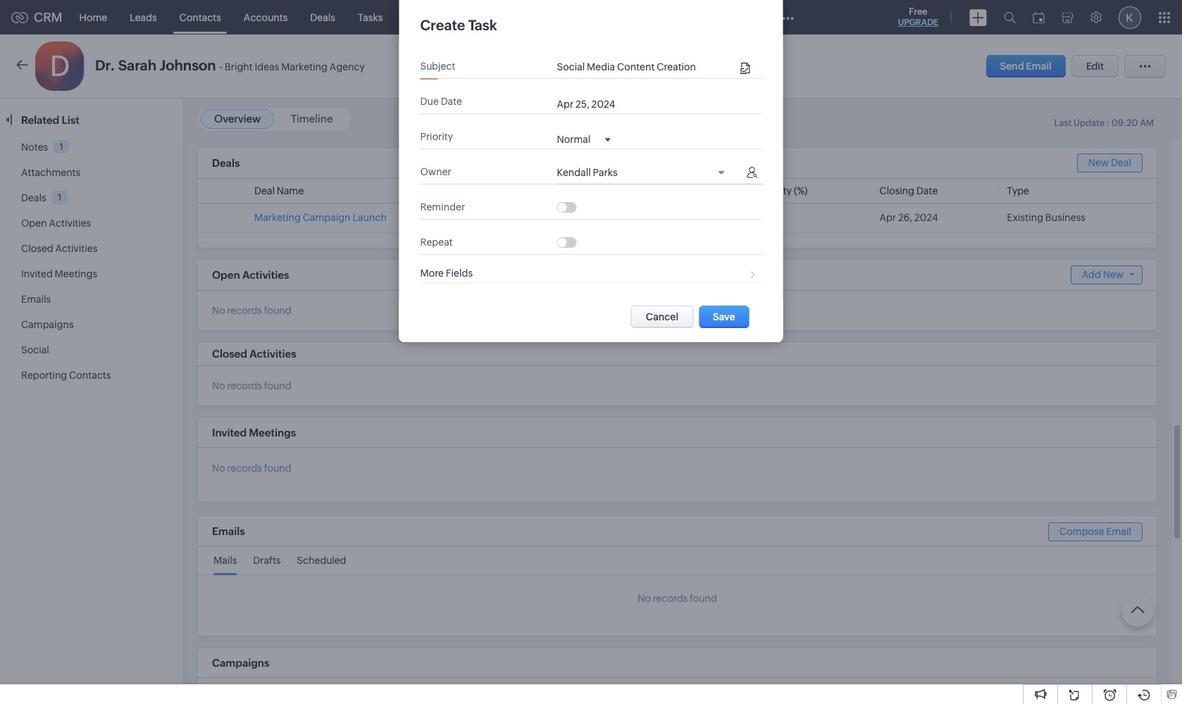Task type: vqa. For each thing, say whether or not it's contained in the screenshot.
found. to the right
no



Task type: describe. For each thing, give the bounding box(es) containing it.
attachments link
[[21, 167, 80, 178]]

related
[[21, 114, 59, 126]]

1 vertical spatial contacts
[[69, 370, 111, 381]]

1 vertical spatial new
[[1104, 269, 1124, 281]]

1 horizontal spatial contacts
[[179, 12, 221, 23]]

$
[[490, 212, 497, 223]]

apr 26, 2024
[[880, 212, 939, 223]]

new inside new deal link
[[1089, 157, 1110, 168]]

priority
[[420, 131, 453, 142]]

add new
[[1083, 269, 1124, 281]]

campaign
[[303, 212, 351, 223]]

am
[[1141, 118, 1155, 128]]

contacts link
[[168, 0, 232, 34]]

edit
[[1087, 61, 1104, 72]]

home
[[79, 12, 107, 23]]

repeat
[[420, 237, 453, 248]]

0 vertical spatial meetings
[[405, 12, 448, 23]]

accounts
[[244, 12, 288, 23]]

closing
[[880, 185, 915, 197]]

reporting contacts link
[[21, 370, 111, 381]]

kendall
[[557, 167, 591, 178]]

10
[[743, 212, 754, 223]]

(%)
[[794, 185, 808, 197]]

marketing campaign launch link
[[254, 212, 387, 223]]

1 horizontal spatial closed activities
[[212, 348, 297, 360]]

1 for deals
[[58, 192, 61, 203]]

send
[[1001, 61, 1025, 72]]

10,000.00
[[499, 212, 547, 223]]

deal name link
[[254, 185, 304, 197]]

emails link
[[21, 294, 51, 305]]

probability (%)
[[743, 185, 808, 197]]

new deal
[[1089, 157, 1132, 168]]

1 horizontal spatial meetings
[[249, 427, 296, 439]]

crm link
[[11, 10, 62, 25]]

drafts
[[253, 555, 281, 567]]

1 vertical spatial deals link
[[21, 192, 46, 204]]

due
[[420, 96, 439, 107]]

1 vertical spatial marketing
[[254, 212, 301, 223]]

$ 10,000.00
[[490, 212, 547, 223]]

0 horizontal spatial open activities
[[21, 218, 91, 229]]

existing
[[1008, 212, 1044, 223]]

qualification
[[615, 212, 674, 223]]

timeline link
[[291, 113, 333, 125]]

1 horizontal spatial open activities
[[212, 269, 289, 281]]

marketing campaign launch
[[254, 212, 387, 223]]

tasks
[[358, 12, 383, 23]]

closed activities link
[[21, 243, 98, 254]]

reporting contacts
[[21, 370, 111, 381]]

1 for notes
[[60, 142, 63, 152]]

timeline
[[291, 113, 333, 125]]

attachments
[[21, 167, 80, 178]]

26,
[[899, 212, 913, 223]]

task
[[469, 17, 497, 33]]

0 horizontal spatial deals
[[21, 192, 46, 204]]

send email button
[[986, 55, 1066, 78]]

business
[[1046, 212, 1086, 223]]

leads link
[[119, 0, 168, 34]]

1 horizontal spatial closed
[[212, 348, 247, 360]]

edit button
[[1072, 55, 1119, 78]]

parks
[[593, 167, 618, 178]]

0 horizontal spatial closed
[[21, 243, 53, 254]]

type
[[1008, 185, 1030, 197]]

free
[[909, 6, 928, 17]]

MMM d, yyyy text field
[[557, 99, 635, 110]]

social
[[21, 345, 49, 356]]

mails
[[214, 555, 237, 567]]

1 horizontal spatial invited
[[212, 427, 247, 439]]

overview link
[[214, 113, 261, 125]]

scheduled
[[297, 555, 346, 567]]

due date
[[420, 96, 462, 107]]

probability (%) link
[[743, 185, 808, 197]]

date for due date
[[441, 96, 462, 107]]

d
[[50, 50, 70, 82]]

more fields
[[420, 268, 473, 279]]

overview
[[214, 113, 261, 125]]

existing business
[[1008, 212, 1086, 223]]

johnson
[[160, 57, 216, 73]]

marketing inside dr. sarah johnson - bright ideas marketing agency
[[281, 61, 328, 73]]

1 vertical spatial emails
[[212, 526, 245, 538]]

1 vertical spatial campaigns
[[212, 658, 270, 670]]

free upgrade
[[899, 6, 939, 27]]

1 vertical spatial open
[[212, 269, 240, 281]]

subject
[[420, 61, 456, 72]]

normal
[[557, 134, 591, 145]]

0 horizontal spatial campaigns
[[21, 319, 74, 331]]

last
[[1055, 118, 1072, 128]]

open activities link
[[21, 218, 91, 229]]

agency
[[330, 61, 365, 73]]

kendall parks
[[557, 167, 618, 178]]

bright
[[225, 61, 253, 73]]

0 vertical spatial open
[[21, 218, 47, 229]]



Task type: locate. For each thing, give the bounding box(es) containing it.
last update : 09:20 am
[[1055, 118, 1155, 128]]

new deal link
[[1077, 154, 1143, 173]]

emails up campaigns link
[[21, 294, 51, 305]]

sarah
[[118, 57, 157, 73]]

1 vertical spatial email
[[1107, 526, 1132, 538]]

list
[[62, 114, 79, 126]]

1 vertical spatial open activities
[[212, 269, 289, 281]]

0 vertical spatial 1
[[60, 142, 63, 152]]

records
[[227, 305, 262, 316], [227, 381, 262, 392], [227, 463, 262, 474], [653, 593, 688, 605]]

0 horizontal spatial meetings
[[55, 269, 97, 280]]

invited
[[21, 269, 53, 280], [212, 427, 247, 439]]

2 horizontal spatial meetings
[[405, 12, 448, 23]]

invited meetings
[[21, 269, 97, 280], [212, 427, 296, 439]]

0 vertical spatial deals link
[[299, 0, 347, 34]]

0 vertical spatial new
[[1089, 157, 1110, 168]]

1 vertical spatial 1
[[58, 192, 61, 203]]

calls link
[[459, 0, 504, 34]]

0 vertical spatial campaigns
[[21, 319, 74, 331]]

subject name lookup image
[[741, 63, 750, 75]]

name
[[277, 185, 304, 197]]

deals down the 'attachments'
[[21, 192, 46, 204]]

1 vertical spatial closed activities
[[212, 348, 297, 360]]

0 horizontal spatial invited
[[21, 269, 53, 280]]

2 vertical spatial deals
[[21, 192, 46, 204]]

0 horizontal spatial invited meetings
[[21, 269, 97, 280]]

2 horizontal spatial deals
[[310, 12, 335, 23]]

0 vertical spatial email
[[1027, 61, 1052, 72]]

reminder
[[420, 202, 465, 213]]

0 horizontal spatial deals link
[[21, 192, 46, 204]]

deals left tasks link
[[310, 12, 335, 23]]

no
[[212, 305, 225, 316], [212, 381, 225, 392], [212, 463, 225, 474], [638, 593, 651, 605]]

1 horizontal spatial email
[[1107, 526, 1132, 538]]

fields
[[446, 268, 473, 279]]

send email
[[1001, 61, 1052, 72]]

apr
[[880, 212, 897, 223]]

leads
[[130, 12, 157, 23]]

09:20
[[1112, 118, 1139, 128]]

:
[[1107, 118, 1110, 128]]

deal
[[1112, 157, 1132, 168], [254, 185, 275, 197]]

new down last update : 09:20 am
[[1089, 157, 1110, 168]]

1 horizontal spatial deals
[[212, 157, 240, 169]]

bright ideas marketing agency link
[[225, 61, 365, 73]]

Normal field
[[557, 133, 611, 145]]

found
[[264, 305, 292, 316], [264, 381, 292, 392], [264, 463, 292, 474], [690, 593, 717, 605]]

upgrade
[[899, 18, 939, 27]]

None button
[[631, 306, 694, 328]]

1 up open activities link
[[58, 192, 61, 203]]

1 vertical spatial meetings
[[55, 269, 97, 280]]

Kendall Parks field
[[557, 167, 732, 180]]

deal left the name
[[254, 185, 275, 197]]

None text field
[[557, 61, 738, 73]]

1 horizontal spatial open
[[212, 269, 240, 281]]

0 horizontal spatial emails
[[21, 294, 51, 305]]

contacts
[[179, 12, 221, 23], [69, 370, 111, 381]]

1 horizontal spatial deals link
[[299, 0, 347, 34]]

compose
[[1060, 526, 1105, 538]]

owner
[[420, 166, 452, 178]]

0 horizontal spatial closed activities
[[21, 243, 98, 254]]

amount
[[490, 185, 527, 197]]

type link
[[1008, 185, 1030, 197]]

0 horizontal spatial deal
[[254, 185, 275, 197]]

deals link down the 'attachments'
[[21, 192, 46, 204]]

new right 'add'
[[1104, 269, 1124, 281]]

create
[[420, 17, 465, 33]]

home link
[[68, 0, 119, 34]]

0 vertical spatial contacts
[[179, 12, 221, 23]]

date right due
[[441, 96, 462, 107]]

1 horizontal spatial campaigns
[[212, 658, 270, 670]]

accounts link
[[232, 0, 299, 34]]

create task
[[420, 17, 497, 33]]

dr.
[[95, 57, 115, 73]]

emails up mails
[[212, 526, 245, 538]]

0 vertical spatial closed
[[21, 243, 53, 254]]

0 vertical spatial closed activities
[[21, 243, 98, 254]]

open activities
[[21, 218, 91, 229], [212, 269, 289, 281]]

0 horizontal spatial email
[[1027, 61, 1052, 72]]

contacts up johnson
[[179, 12, 221, 23]]

0 horizontal spatial contacts
[[69, 370, 111, 381]]

email inside button
[[1027, 61, 1052, 72]]

logo image
[[11, 12, 28, 23]]

compose email
[[1060, 526, 1132, 538]]

closed activities
[[21, 243, 98, 254], [212, 348, 297, 360]]

probability
[[743, 185, 792, 197]]

email for send email
[[1027, 61, 1052, 72]]

contacts right the reporting
[[69, 370, 111, 381]]

notes link
[[21, 142, 48, 153]]

email for compose email
[[1107, 526, 1132, 538]]

campaigns
[[21, 319, 74, 331], [212, 658, 270, 670]]

marketing right ideas
[[281, 61, 328, 73]]

1 vertical spatial deal
[[254, 185, 275, 197]]

new
[[1089, 157, 1110, 168], [1104, 269, 1124, 281]]

emails
[[21, 294, 51, 305], [212, 526, 245, 538]]

0 vertical spatial open activities
[[21, 218, 91, 229]]

1 horizontal spatial deal
[[1112, 157, 1132, 168]]

deals
[[310, 12, 335, 23], [212, 157, 240, 169], [21, 192, 46, 204]]

closing date link
[[880, 185, 938, 197]]

1 vertical spatial invited meetings
[[212, 427, 296, 439]]

1 vertical spatial date
[[917, 185, 938, 197]]

1 horizontal spatial date
[[917, 185, 938, 197]]

crm
[[34, 10, 62, 25]]

0 vertical spatial deal
[[1112, 157, 1132, 168]]

1 vertical spatial closed
[[212, 348, 247, 360]]

invited meetings link
[[21, 269, 97, 280]]

2024
[[915, 212, 939, 223]]

closing date
[[880, 185, 938, 197]]

0 vertical spatial marketing
[[281, 61, 328, 73]]

1 vertical spatial deals
[[212, 157, 240, 169]]

deals link left tasks
[[299, 0, 347, 34]]

launch
[[353, 212, 387, 223]]

email right "compose"
[[1107, 526, 1132, 538]]

0 vertical spatial emails
[[21, 294, 51, 305]]

date for closing date
[[917, 185, 938, 197]]

more
[[420, 268, 444, 279]]

amount link
[[490, 185, 527, 197]]

dr. sarah johnson - bright ideas marketing agency
[[95, 57, 365, 73]]

0 horizontal spatial date
[[441, 96, 462, 107]]

tasks link
[[347, 0, 394, 34]]

notes
[[21, 142, 48, 153]]

date up 2024 at the right top of page
[[917, 185, 938, 197]]

None submit
[[699, 306, 750, 328]]

1 horizontal spatial invited meetings
[[212, 427, 296, 439]]

calls
[[471, 12, 493, 23]]

deals down overview link
[[212, 157, 240, 169]]

add
[[1083, 269, 1102, 281]]

1
[[60, 142, 63, 152], [58, 192, 61, 203]]

1 right notes link
[[60, 142, 63, 152]]

2 vertical spatial meetings
[[249, 427, 296, 439]]

email
[[1027, 61, 1052, 72], [1107, 526, 1132, 538]]

social link
[[21, 345, 49, 356]]

0 vertical spatial deals
[[310, 12, 335, 23]]

0 vertical spatial invited
[[21, 269, 53, 280]]

0 vertical spatial invited meetings
[[21, 269, 97, 280]]

deal name
[[254, 185, 304, 197]]

deal down 09:20
[[1112, 157, 1132, 168]]

1 vertical spatial invited
[[212, 427, 247, 439]]

ideas
[[255, 61, 279, 73]]

1 horizontal spatial emails
[[212, 526, 245, 538]]

meetings link
[[394, 0, 459, 34]]

related list
[[21, 114, 82, 126]]

-
[[219, 61, 222, 73]]

closed
[[21, 243, 53, 254], [212, 348, 247, 360]]

email right send
[[1027, 61, 1052, 72]]

marketing
[[281, 61, 328, 73], [254, 212, 301, 223]]

0 vertical spatial date
[[441, 96, 462, 107]]

update
[[1074, 118, 1105, 128]]

marketing down deal name
[[254, 212, 301, 223]]

0 horizontal spatial open
[[21, 218, 47, 229]]



